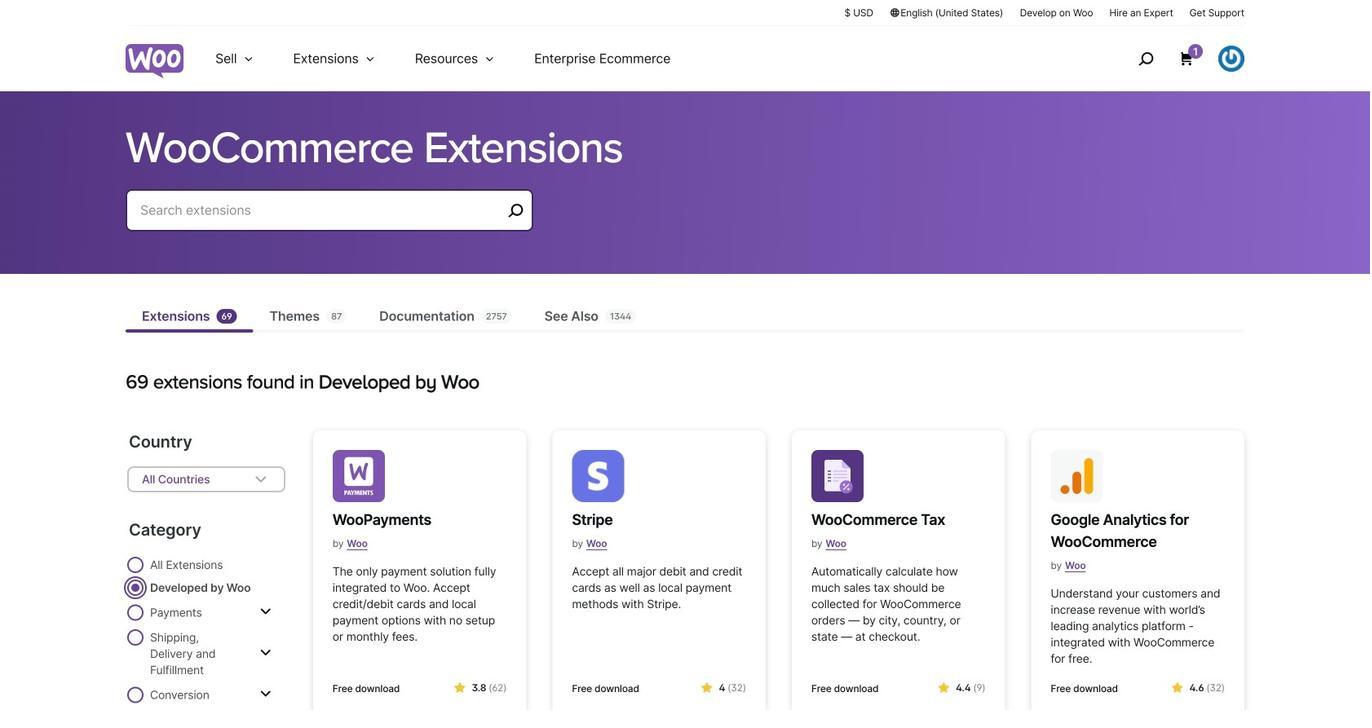 Task type: vqa. For each thing, say whether or not it's contained in the screenshot.
Search Box
yes



Task type: describe. For each thing, give the bounding box(es) containing it.
angle down image
[[251, 470, 271, 489]]

search image
[[1133, 46, 1159, 72]]

Search extensions search field
[[140, 199, 502, 222]]

open account menu image
[[1218, 46, 1244, 72]]



Task type: locate. For each thing, give the bounding box(es) containing it.
0 vertical spatial show subcategories image
[[260, 647, 271, 660]]

show subcategories image
[[260, 647, 271, 660], [260, 688, 271, 701]]

1 show subcategories image from the top
[[260, 647, 271, 660]]

None search field
[[126, 189, 533, 251]]

service navigation menu element
[[1103, 32, 1244, 85]]

2 show subcategories image from the top
[[260, 688, 271, 701]]

show subcategories image
[[260, 606, 271, 619]]

1 vertical spatial show subcategories image
[[260, 688, 271, 701]]

Filter countries field
[[127, 466, 285, 493]]



